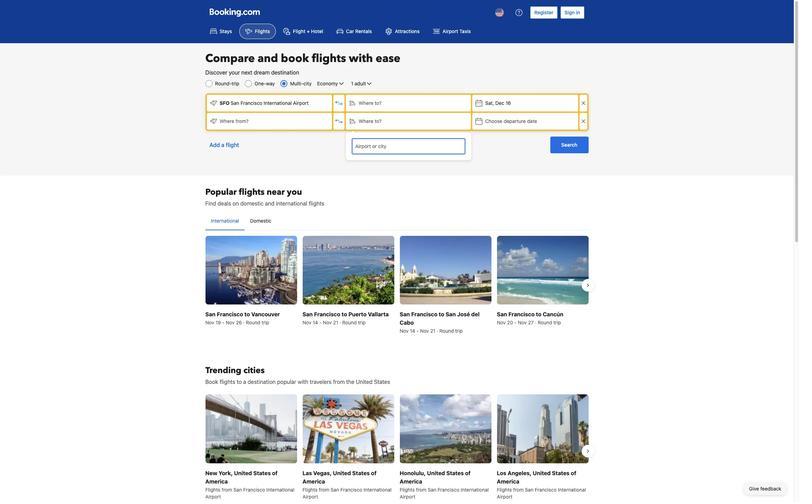 Task type: vqa. For each thing, say whether or not it's contained in the screenshot.
'deals'
yes



Task type: describe. For each thing, give the bounding box(es) containing it.
international
[[276, 200, 308, 207]]

date
[[528, 118, 538, 124]]

adult
[[355, 81, 366, 86]]

josé
[[458, 311, 470, 318]]

from for new
[[222, 487, 232, 493]]

popular
[[206, 187, 237, 198]]

16
[[506, 100, 511, 106]]

del
[[472, 311, 480, 318]]

compare and book flights with ease discover your next dream destination
[[206, 51, 401, 76]]

dream
[[254, 69, 270, 76]]

multi-
[[290, 81, 304, 86]]

from?
[[236, 118, 249, 124]]

cities
[[244, 365, 265, 377]]

1
[[351, 81, 354, 86]]

21 inside san francisco to san josé del cabo nov 14 - nov 21 · round trip
[[431, 328, 436, 334]]

of for angeles,
[[571, 470, 577, 476]]

states for york,
[[254, 470, 271, 476]]

san inside the san francisco to vancouver nov 19 - nov 26 · round trip
[[206, 311, 216, 318]]

san inside new york, united states of america flights from san francisco international airport
[[234, 487, 242, 493]]

sfo
[[220, 100, 230, 106]]

from inside trending cities book flights to a destination popular with travelers from the united states
[[333, 379, 345, 385]]

flight + hotel
[[293, 28, 323, 34]]

14 inside san francisco to san josé del cabo nov 14 - nov 21 · round trip
[[410, 328, 416, 334]]

21 inside "san francisco to puerto vallarta nov 14 - nov 21 · round trip"
[[333, 320, 339, 326]]

1 adult
[[351, 81, 366, 86]]

car
[[346, 28, 354, 34]]

san inside the honolulu, united states of america flights from san francisco international airport
[[428, 487, 437, 493]]

region containing san francisco to vancouver
[[200, 233, 595, 338]]

rentals
[[356, 28, 372, 34]]

new york, united states of america image
[[206, 395, 297, 464]]

- inside "san francisco to puerto vallarta nov 14 - nov 21 · round trip"
[[320, 320, 322, 326]]

trip inside the san francisco to vancouver nov 19 - nov 26 · round trip
[[262, 320, 269, 326]]

book
[[206, 379, 218, 385]]

give feedback
[[750, 486, 782, 492]]

san inside san francisco to cancún nov 20 - nov 27 · round trip
[[497, 311, 508, 318]]

america for las
[[303, 479, 325, 485]]

flights for new
[[206, 487, 221, 493]]

of for vegas,
[[371, 470, 377, 476]]

destination inside compare and book flights with ease discover your next dream destination
[[271, 69, 299, 76]]

from inside the honolulu, united states of america flights from san francisco international airport
[[416, 487, 427, 493]]

destination inside trending cities book flights to a destination popular with travelers from the united states
[[248, 379, 276, 385]]

sat, dec 16
[[486, 100, 511, 106]]

sat,
[[486, 100, 495, 106]]

19
[[216, 320, 221, 326]]

car rentals link
[[331, 24, 378, 39]]

airport left taxis
[[443, 28, 459, 34]]

where to? button
[[346, 95, 471, 112]]

- inside san francisco to cancún nov 20 - nov 27 · round trip
[[515, 320, 517, 326]]

add a flight button
[[206, 137, 244, 153]]

los angeles, united states of america flights from san francisco international airport
[[497, 470, 587, 500]]

search
[[562, 142, 578, 148]]

where to? for sat, dec 16
[[359, 100, 382, 106]]

flights for los
[[497, 487, 512, 493]]

san francisco to puerto vallarta nov 14 - nov 21 · round trip
[[303, 311, 389, 326]]

los angeles, united states of america image
[[497, 395, 589, 464]]

attractions link
[[380, 24, 426, 39]]

20
[[508, 320, 514, 326]]

flights inside trending cities book flights to a destination popular with travelers from the united states
[[220, 379, 235, 385]]

add a flight
[[210, 142, 239, 148]]

to for puerto
[[342, 311, 347, 318]]

sign in
[[565, 9, 581, 15]]

sfo san francisco international airport
[[220, 100, 309, 106]]

america for los
[[497, 479, 520, 485]]

airport inside los angeles, united states of america flights from san francisco international airport
[[497, 494, 513, 500]]

vegas,
[[314, 470, 332, 476]]

compare
[[206, 51, 255, 66]]

Airport or city text field
[[355, 143, 463, 150]]

flights inside the honolulu, united states of america flights from san francisco international airport
[[400, 487, 415, 493]]

to? for choose departure date
[[375, 118, 382, 124]]

from for las
[[319, 487, 330, 493]]

· inside "san francisco to puerto vallarta nov 14 - nov 21 · round trip"
[[340, 320, 341, 326]]

international inside button
[[211, 218, 239, 224]]

hotel
[[311, 28, 323, 34]]

flights link
[[240, 24, 276, 39]]

francisco inside san francisco to san josé del cabo nov 14 - nov 21 · round trip
[[412, 311, 438, 318]]

economy
[[317, 81, 338, 86]]

states inside the honolulu, united states of america flights from san francisco international airport
[[447, 470, 464, 476]]

vancouver
[[252, 311, 280, 318]]

where from? button
[[207, 113, 332, 130]]

· inside the san francisco to vancouver nov 19 - nov 26 · round trip
[[243, 320, 245, 326]]

and inside compare and book flights with ease discover your next dream destination
[[258, 51, 278, 66]]

stays
[[220, 28, 232, 34]]

airport inside the honolulu, united states of america flights from san francisco international airport
[[400, 494, 416, 500]]

new york, united states of america flights from san francisco international airport
[[206, 470, 295, 500]]

new
[[206, 470, 218, 476]]

26
[[236, 320, 242, 326]]

honolulu,
[[400, 470, 426, 476]]

taxis
[[460, 28, 471, 34]]

san inside "san francisco to puerto vallarta nov 14 - nov 21 · round trip"
[[303, 311, 313, 318]]

america for new
[[206, 479, 228, 485]]

cabo
[[400, 320, 414, 326]]

to for cancún
[[537, 311, 542, 318]]

international button
[[206, 212, 245, 230]]

san francisco to cancún nov 20 - nov 27 · round trip
[[497, 311, 564, 326]]

flight
[[293, 28, 306, 34]]

round-
[[215, 81, 232, 86]]

· inside san francisco to san josé del cabo nov 14 - nov 21 · round trip
[[437, 328, 439, 334]]

airport taxis link
[[427, 24, 477, 39]]

cancún
[[543, 311, 564, 318]]

airport inside las vegas, united states of america flights from san francisco international airport
[[303, 494, 318, 500]]

domestic button
[[245, 212, 277, 230]]

+
[[307, 28, 310, 34]]

you
[[287, 187, 302, 198]]

trending cities book flights to a destination popular with travelers from the united states
[[206, 365, 390, 385]]

san francisco to san josé del cabo nov 14 - nov 21 · round trip
[[400, 311, 480, 334]]

of inside the honolulu, united states of america flights from san francisco international airport
[[466, 470, 471, 476]]

to for san
[[439, 311, 445, 318]]

give
[[750, 486, 760, 492]]

domestic
[[241, 200, 264, 207]]

sat, dec 16 button
[[473, 95, 579, 112]]

one-way
[[255, 81, 275, 86]]

car rentals
[[346, 28, 372, 34]]

honolulu, united states of america image
[[400, 395, 492, 464]]

angeles,
[[508, 470, 532, 476]]

one-
[[255, 81, 266, 86]]

international inside las vegas, united states of america flights from san francisco international airport
[[364, 487, 392, 493]]

francisco inside los angeles, united states of america flights from san francisco international airport
[[535, 487, 557, 493]]



Task type: locate. For each thing, give the bounding box(es) containing it.
vallarta
[[368, 311, 389, 318]]

2 to? from the top
[[375, 118, 382, 124]]

to inside the san francisco to vancouver nov 19 - nov 26 · round trip
[[245, 311, 250, 318]]

1 to? from the top
[[375, 100, 382, 106]]

1 vertical spatial 21
[[431, 328, 436, 334]]

region containing new york, united states of america
[[200, 392, 595, 502]]

flights inside las vegas, united states of america flights from san francisco international airport
[[303, 487, 318, 493]]

1 of from the left
[[272, 470, 278, 476]]

from inside las vegas, united states of america flights from san francisco international airport
[[319, 487, 330, 493]]

francisco inside the san francisco to vancouver nov 19 - nov 26 · round trip
[[217, 311, 243, 318]]

flight
[[226, 142, 239, 148]]

sign
[[565, 9, 575, 15]]

america inside the honolulu, united states of america flights from san francisco international airport
[[400, 479, 423, 485]]

states inside new york, united states of america flights from san francisco international airport
[[254, 470, 271, 476]]

trip inside san francisco to cancún nov 20 - nov 27 · round trip
[[554, 320, 562, 326]]

with
[[349, 51, 373, 66], [298, 379, 309, 385]]

where to?
[[359, 100, 382, 106], [359, 118, 382, 124]]

from down york,
[[222, 487, 232, 493]]

round-trip
[[215, 81, 239, 86]]

flights down trending
[[220, 379, 235, 385]]

from for los
[[514, 487, 524, 493]]

and down the near
[[265, 200, 275, 207]]

trip
[[232, 81, 239, 86], [262, 320, 269, 326], [358, 320, 366, 326], [554, 320, 562, 326], [456, 328, 463, 334]]

4 of from the left
[[571, 470, 577, 476]]

airport down multi-city
[[293, 100, 309, 106]]

attractions
[[395, 28, 420, 34]]

where to? inside dropdown button
[[359, 100, 382, 106]]

trip inside san francisco to san josé del cabo nov 14 - nov 21 · round trip
[[456, 328, 463, 334]]

your
[[229, 69, 240, 76]]

1 vertical spatial to?
[[375, 118, 382, 124]]

san francisco to vancouver nov 19 - nov 26 · round trip
[[206, 311, 280, 326]]

destination down cities
[[248, 379, 276, 385]]

- inside the san francisco to vancouver nov 19 - nov 26 · round trip
[[222, 320, 225, 326]]

round inside the san francisco to vancouver nov 19 - nov 26 · round trip
[[246, 320, 261, 326]]

san francisco to cancún image
[[497, 236, 589, 305]]

of inside new york, united states of america flights from san francisco international airport
[[272, 470, 278, 476]]

3 america from the left
[[400, 479, 423, 485]]

states inside trending cities book flights to a destination popular with travelers from the united states
[[374, 379, 390, 385]]

popular flights near you find deals on domestic and international flights
[[206, 187, 325, 207]]

travelers
[[310, 379, 332, 385]]

4 america from the left
[[497, 479, 520, 485]]

destination
[[271, 69, 299, 76], [248, 379, 276, 385]]

and up "dream"
[[258, 51, 278, 66]]

find
[[206, 200, 216, 207]]

america down los in the right bottom of the page
[[497, 479, 520, 485]]

feedback
[[761, 486, 782, 492]]

1 vertical spatial destination
[[248, 379, 276, 385]]

united for new
[[234, 470, 252, 476]]

in
[[577, 9, 581, 15]]

to left vancouver
[[245, 311, 250, 318]]

a right add
[[222, 142, 225, 148]]

booking.com logo image
[[210, 8, 260, 17], [210, 8, 260, 17]]

next
[[242, 69, 252, 76]]

america inside new york, united states of america flights from san francisco international airport
[[206, 479, 228, 485]]

san francisco to san josé del cabo image
[[400, 236, 492, 305]]

and
[[258, 51, 278, 66], [265, 200, 275, 207]]

deals
[[218, 200, 231, 207]]

2 america from the left
[[303, 479, 325, 485]]

1 horizontal spatial with
[[349, 51, 373, 66]]

international inside los angeles, united states of america flights from san francisco international airport
[[558, 487, 587, 493]]

departure
[[504, 118, 526, 124]]

to left puerto
[[342, 311, 347, 318]]

on
[[233, 200, 239, 207]]

america down las
[[303, 479, 325, 485]]

0 vertical spatial region
[[200, 233, 595, 338]]

0 vertical spatial a
[[222, 142, 225, 148]]

united
[[356, 379, 373, 385], [234, 470, 252, 476], [333, 470, 351, 476], [427, 470, 445, 476], [533, 470, 551, 476]]

0 horizontal spatial a
[[222, 142, 225, 148]]

0 horizontal spatial 14
[[313, 320, 318, 326]]

united right the
[[356, 379, 373, 385]]

trip down "cancún"
[[554, 320, 562, 326]]

flights inside los angeles, united states of america flights from san francisco international airport
[[497, 487, 512, 493]]

where to? inside popup button
[[359, 118, 382, 124]]

1 vertical spatial and
[[265, 200, 275, 207]]

international inside new york, united states of america flights from san francisco international airport
[[267, 487, 295, 493]]

san inside los angeles, united states of america flights from san francisco international airport
[[525, 487, 534, 493]]

with up adult
[[349, 51, 373, 66]]

airport down new
[[206, 494, 221, 500]]

sign in link
[[561, 6, 585, 19]]

1 vertical spatial with
[[298, 379, 309, 385]]

give feedback button
[[744, 483, 788, 495]]

from inside new york, united states of america flights from san francisco international airport
[[222, 487, 232, 493]]

from
[[333, 379, 345, 385], [222, 487, 232, 493], [319, 487, 330, 493], [416, 487, 427, 493], [514, 487, 524, 493]]

2 region from the top
[[200, 392, 595, 502]]

stays link
[[204, 24, 238, 39]]

round
[[246, 320, 261, 326], [343, 320, 357, 326], [538, 320, 553, 326], [440, 328, 454, 334]]

to inside san francisco to cancún nov 20 - nov 27 · round trip
[[537, 311, 542, 318]]

united right york,
[[234, 470, 252, 476]]

multi-city
[[290, 81, 312, 86]]

francisco inside the honolulu, united states of america flights from san francisco international airport
[[438, 487, 460, 493]]

popular
[[277, 379, 297, 385]]

america down new
[[206, 479, 228, 485]]

to inside san francisco to san josé del cabo nov 14 - nov 21 · round trip
[[439, 311, 445, 318]]

1 where to? from the top
[[359, 100, 382, 106]]

america
[[206, 479, 228, 485], [303, 479, 325, 485], [400, 479, 423, 485], [497, 479, 520, 485]]

where for sat, dec 16
[[359, 100, 374, 106]]

flights
[[255, 28, 270, 34], [206, 487, 221, 493], [303, 487, 318, 493], [400, 487, 415, 493], [497, 487, 512, 493]]

domestic
[[250, 218, 272, 224]]

round inside san francisco to cancún nov 20 - nov 27 · round trip
[[538, 320, 553, 326]]

21
[[333, 320, 339, 326], [431, 328, 436, 334]]

airport
[[443, 28, 459, 34], [293, 100, 309, 106], [206, 494, 221, 500], [303, 494, 318, 500], [400, 494, 416, 500], [497, 494, 513, 500]]

0 vertical spatial and
[[258, 51, 278, 66]]

0 vertical spatial 14
[[313, 320, 318, 326]]

where inside popup button
[[359, 118, 374, 124]]

a down cities
[[243, 379, 246, 385]]

to left josé
[[439, 311, 445, 318]]

united inside las vegas, united states of america flights from san francisco international airport
[[333, 470, 351, 476]]

search button
[[551, 137, 589, 153]]

round inside "san francisco to puerto vallarta nov 14 - nov 21 · round trip"
[[343, 320, 357, 326]]

to? for sat, dec 16
[[375, 100, 382, 106]]

of
[[272, 470, 278, 476], [371, 470, 377, 476], [466, 470, 471, 476], [571, 470, 577, 476]]

0 vertical spatial destination
[[271, 69, 299, 76]]

francisco inside las vegas, united states of america flights from san francisco international airport
[[341, 487, 363, 493]]

flights inside compare and book flights with ease discover your next dream destination
[[312, 51, 346, 66]]

san francisco to vancouver image
[[206, 236, 297, 305]]

27
[[529, 320, 534, 326]]

san francisco to puerto vallarta image
[[303, 236, 395, 305]]

america inside los angeles, united states of america flights from san francisco international airport
[[497, 479, 520, 485]]

register link
[[531, 6, 558, 19]]

14
[[313, 320, 318, 326], [410, 328, 416, 334]]

1 vertical spatial 14
[[410, 328, 416, 334]]

flights inside new york, united states of america flights from san francisco international airport
[[206, 487, 221, 493]]

and inside popular flights near you find deals on domestic and international flights
[[265, 200, 275, 207]]

of inside los angeles, united states of america flights from san francisco international airport
[[571, 470, 577, 476]]

of inside las vegas, united states of america flights from san francisco international airport
[[371, 470, 377, 476]]

trip down vancouver
[[262, 320, 269, 326]]

airport inside new york, united states of america flights from san francisco international airport
[[206, 494, 221, 500]]

1 vertical spatial a
[[243, 379, 246, 385]]

region
[[200, 233, 595, 338], [200, 392, 595, 502]]

3 of from the left
[[466, 470, 471, 476]]

with right the popular
[[298, 379, 309, 385]]

to? inside popup button
[[375, 118, 382, 124]]

city
[[304, 81, 312, 86]]

las vegas, united states of america image
[[303, 395, 395, 464]]

where to? button
[[346, 113, 471, 130]]

states for vegas,
[[353, 470, 370, 476]]

where from?
[[220, 118, 249, 124]]

· inside san francisco to cancún nov 20 - nov 27 · round trip
[[536, 320, 537, 326]]

1 horizontal spatial a
[[243, 379, 246, 385]]

1 horizontal spatial 21
[[431, 328, 436, 334]]

flights right international on the top left of the page
[[309, 200, 325, 207]]

with inside trending cities book flights to a destination popular with travelers from the united states
[[298, 379, 309, 385]]

0 horizontal spatial with
[[298, 379, 309, 385]]

near
[[267, 187, 285, 198]]

2 of from the left
[[371, 470, 377, 476]]

international inside the honolulu, united states of america flights from san francisco international airport
[[461, 487, 489, 493]]

with inside compare and book flights with ease discover your next dream destination
[[349, 51, 373, 66]]

san
[[231, 100, 239, 106], [206, 311, 216, 318], [303, 311, 313, 318], [400, 311, 410, 318], [446, 311, 456, 318], [497, 311, 508, 318], [234, 487, 242, 493], [331, 487, 339, 493], [428, 487, 437, 493], [525, 487, 534, 493]]

united right 'vegas,'
[[333, 470, 351, 476]]

states inside los angeles, united states of america flights from san francisco international airport
[[553, 470, 570, 476]]

0 vertical spatial to?
[[375, 100, 382, 106]]

1 horizontal spatial 14
[[410, 328, 416, 334]]

register
[[535, 9, 554, 15]]

choose
[[486, 118, 503, 124]]

to inside trending cities book flights to a destination popular with travelers from the united states
[[237, 379, 242, 385]]

from down 'vegas,'
[[319, 487, 330, 493]]

flights up economy
[[312, 51, 346, 66]]

america inside las vegas, united states of america flights from san francisco international airport
[[303, 479, 325, 485]]

to inside "san francisco to puerto vallarta nov 14 - nov 21 · round trip"
[[342, 311, 347, 318]]

-
[[222, 320, 225, 326], [320, 320, 322, 326], [515, 320, 517, 326], [417, 328, 419, 334]]

united right honolulu,
[[427, 470, 445, 476]]

francisco inside san francisco to cancún nov 20 - nov 27 · round trip
[[509, 311, 535, 318]]

las vegas, united states of america flights from san francisco international airport
[[303, 470, 392, 500]]

of for york,
[[272, 470, 278, 476]]

trip down josé
[[456, 328, 463, 334]]

airport down los in the right bottom of the page
[[497, 494, 513, 500]]

francisco inside "san francisco to puerto vallarta nov 14 - nov 21 · round trip"
[[314, 311, 341, 318]]

14 inside "san francisco to puerto vallarta nov 14 - nov 21 · round trip"
[[313, 320, 318, 326]]

from left the
[[333, 379, 345, 385]]

1 vertical spatial where to?
[[359, 118, 382, 124]]

states inside las vegas, united states of america flights from san francisco international airport
[[353, 470, 370, 476]]

from inside los angeles, united states of america flights from san francisco international airport
[[514, 487, 524, 493]]

airport down honolulu,
[[400, 494, 416, 500]]

destination up multi-
[[271, 69, 299, 76]]

0 vertical spatial where to?
[[359, 100, 382, 106]]

1 america from the left
[[206, 479, 228, 485]]

a inside button
[[222, 142, 225, 148]]

1 adult button
[[351, 79, 374, 88]]

0 vertical spatial 21
[[333, 320, 339, 326]]

flights up domestic
[[239, 187, 265, 198]]

flight + hotel link
[[278, 24, 329, 39]]

tab list containing international
[[206, 212, 589, 231]]

round inside san francisco to san josé del cabo nov 14 - nov 21 · round trip
[[440, 328, 454, 334]]

united inside trending cities book flights to a destination popular with travelers from the united states
[[356, 379, 373, 385]]

2 where to? from the top
[[359, 118, 382, 124]]

where for choose departure date
[[359, 118, 374, 124]]

0 vertical spatial with
[[349, 51, 373, 66]]

flights for las
[[303, 487, 318, 493]]

united for los
[[533, 470, 551, 476]]

to for vancouver
[[245, 311, 250, 318]]

san inside las vegas, united states of america flights from san francisco international airport
[[331, 487, 339, 493]]

airport down las
[[303, 494, 318, 500]]

from down honolulu,
[[416, 487, 427, 493]]

1 vertical spatial region
[[200, 392, 595, 502]]

francisco inside new york, united states of america flights from san francisco international airport
[[243, 487, 265, 493]]

tab list
[[206, 212, 589, 231]]

las
[[303, 470, 312, 476]]

the
[[347, 379, 355, 385]]

where to? for choose departure date
[[359, 118, 382, 124]]

·
[[243, 320, 245, 326], [340, 320, 341, 326], [536, 320, 537, 326], [437, 328, 439, 334]]

trending
[[206, 365, 242, 377]]

to left "cancún"
[[537, 311, 542, 318]]

book
[[281, 51, 309, 66]]

united inside new york, united states of america flights from san francisco international airport
[[234, 470, 252, 476]]

united right angeles,
[[533, 470, 551, 476]]

to down trending
[[237, 379, 242, 385]]

york,
[[219, 470, 233, 476]]

discover
[[206, 69, 228, 76]]

airport taxis
[[443, 28, 471, 34]]

- inside san francisco to san josé del cabo nov 14 - nov 21 · round trip
[[417, 328, 419, 334]]

to? inside dropdown button
[[375, 100, 382, 106]]

states for angeles,
[[553, 470, 570, 476]]

united inside los angeles, united states of america flights from san francisco international airport
[[533, 470, 551, 476]]

trip down puerto
[[358, 320, 366, 326]]

1 region from the top
[[200, 233, 595, 338]]

trip down your
[[232, 81, 239, 86]]

international
[[264, 100, 292, 106], [211, 218, 239, 224], [267, 487, 295, 493], [364, 487, 392, 493], [461, 487, 489, 493], [558, 487, 587, 493]]

trip inside "san francisco to puerto vallarta nov 14 - nov 21 · round trip"
[[358, 320, 366, 326]]

0 horizontal spatial 21
[[333, 320, 339, 326]]

from down angeles,
[[514, 487, 524, 493]]

united for las
[[333, 470, 351, 476]]

united inside the honolulu, united states of america flights from san francisco international airport
[[427, 470, 445, 476]]

add
[[210, 142, 220, 148]]

america down honolulu,
[[400, 479, 423, 485]]

ease
[[376, 51, 401, 66]]

a inside trending cities book flights to a destination popular with travelers from the united states
[[243, 379, 246, 385]]



